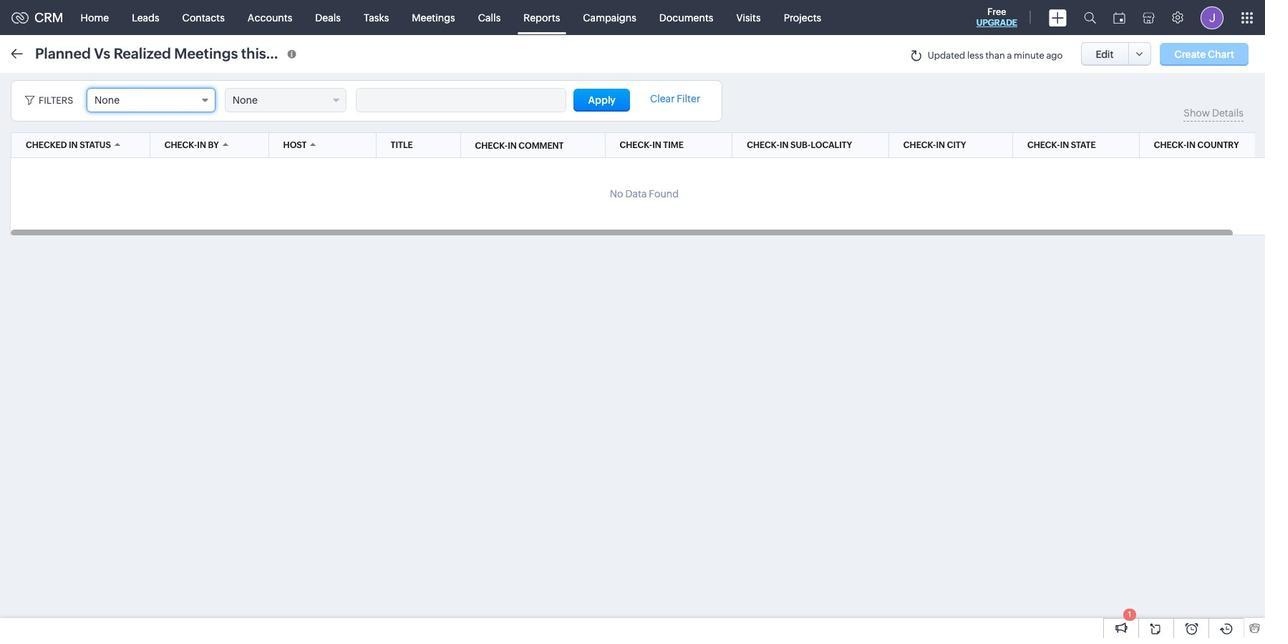 Task type: locate. For each thing, give the bounding box(es) containing it.
host
[[283, 140, 307, 150]]

none
[[95, 95, 120, 106], [233, 95, 258, 106]]

3 in from the left
[[653, 140, 662, 150]]

in left sub-
[[780, 140, 789, 150]]

tasks
[[364, 12, 389, 23]]

0 horizontal spatial meetings
[[174, 45, 238, 61]]

in for comment
[[508, 141, 517, 151]]

0 horizontal spatial none
[[95, 95, 120, 106]]

accounts
[[248, 12, 292, 23]]

reports
[[524, 12, 560, 23]]

6 check- from the left
[[1154, 140, 1187, 150]]

deals link
[[304, 0, 352, 35]]

time
[[664, 140, 684, 150]]

free upgrade
[[977, 6, 1018, 28]]

4 check- from the left
[[904, 140, 937, 150]]

2 none from the left
[[233, 95, 258, 106]]

in left the by at top left
[[197, 140, 206, 150]]

comment
[[519, 141, 564, 151]]

7 in from the left
[[1187, 140, 1196, 150]]

none field down realized
[[87, 88, 216, 112]]

check-in state
[[1028, 140, 1096, 150]]

contacts
[[182, 12, 225, 23]]

none field up host
[[225, 88, 347, 112]]

check- left comment
[[475, 141, 508, 151]]

updated less than a minute ago
[[928, 50, 1063, 61]]

check- left time
[[620, 140, 653, 150]]

0 horizontal spatial none field
[[87, 88, 216, 112]]

check- left the country
[[1154, 140, 1187, 150]]

home link
[[69, 0, 120, 35]]

check- for check-in sub-locality
[[747, 140, 780, 150]]

in left comment
[[508, 141, 517, 151]]

1 horizontal spatial meetings
[[412, 12, 455, 23]]

5 in from the left
[[937, 140, 946, 150]]

check- left city
[[904, 140, 937, 150]]

meetings down contacts
[[174, 45, 238, 61]]

check-in country
[[1154, 140, 1240, 150]]

1 none from the left
[[95, 95, 120, 106]]

check- for check-in state
[[1028, 140, 1061, 150]]

in
[[69, 140, 78, 150], [197, 140, 206, 150], [653, 140, 662, 150], [780, 140, 789, 150], [937, 140, 946, 150], [1061, 140, 1070, 150], [1187, 140, 1196, 150], [508, 141, 517, 151]]

projects link
[[773, 0, 833, 35]]

in left time
[[653, 140, 662, 150]]

chart
[[1208, 48, 1235, 60]]

check- left sub-
[[747, 140, 780, 150]]

documents link
[[648, 0, 725, 35]]

sub-
[[791, 140, 811, 150]]

status
[[80, 140, 111, 150]]

in left status
[[69, 140, 78, 150]]

in for sub-
[[780, 140, 789, 150]]

profile image
[[1201, 6, 1224, 29]]

no data found
[[610, 188, 679, 200]]

1 horizontal spatial none
[[233, 95, 258, 106]]

in for city
[[937, 140, 946, 150]]

check- for check-in city
[[904, 140, 937, 150]]

in left the country
[[1187, 140, 1196, 150]]

found
[[649, 188, 679, 200]]

accounts link
[[236, 0, 304, 35]]

apply button
[[574, 89, 630, 112]]

4 in from the left
[[780, 140, 789, 150]]

deals
[[315, 12, 341, 23]]

check-
[[165, 140, 197, 150], [620, 140, 653, 150], [747, 140, 780, 150], [904, 140, 937, 150], [1028, 140, 1061, 150], [1154, 140, 1187, 150], [475, 141, 508, 151]]

planned vs realized meetings this month
[[35, 45, 314, 61]]

2 check- from the left
[[620, 140, 653, 150]]

visits
[[737, 12, 761, 23]]

6 in from the left
[[1061, 140, 1070, 150]]

leads link
[[120, 0, 171, 35]]

none for second none 'field'
[[233, 95, 258, 106]]

check- for check-in country
[[1154, 140, 1187, 150]]

1 check- from the left
[[165, 140, 197, 150]]

7 check- from the left
[[475, 141, 508, 151]]

None text field
[[356, 89, 566, 112]]

in left city
[[937, 140, 946, 150]]

check- left the by at top left
[[165, 140, 197, 150]]

campaigns link
[[572, 0, 648, 35]]

create menu element
[[1041, 0, 1076, 35]]

none down this
[[233, 95, 258, 106]]

none up status
[[95, 95, 120, 106]]

upgrade
[[977, 18, 1018, 28]]

3 check- from the left
[[747, 140, 780, 150]]

ago
[[1047, 50, 1063, 61]]

1 vertical spatial meetings
[[174, 45, 238, 61]]

5 check- from the left
[[1028, 140, 1061, 150]]

check- left state
[[1028, 140, 1061, 150]]

meetings
[[412, 12, 455, 23], [174, 45, 238, 61]]

search image
[[1084, 11, 1097, 24]]

a
[[1007, 50, 1012, 61]]

in for status
[[69, 140, 78, 150]]

1 in from the left
[[69, 140, 78, 150]]

clear filter
[[650, 93, 701, 105]]

None field
[[87, 88, 216, 112], [225, 88, 347, 112]]

locality
[[811, 140, 852, 150]]

minute
[[1014, 50, 1045, 61]]

no
[[610, 188, 624, 200]]

free
[[988, 6, 1007, 17]]

1 horizontal spatial none field
[[225, 88, 347, 112]]

check- for check-in comment
[[475, 141, 508, 151]]

meetings link
[[401, 0, 467, 35]]

in left state
[[1061, 140, 1070, 150]]

8 in from the left
[[508, 141, 517, 151]]

meetings left "calls"
[[412, 12, 455, 23]]

2 in from the left
[[197, 140, 206, 150]]

edit
[[1096, 48, 1114, 60]]

by
[[208, 140, 219, 150]]

documents
[[660, 12, 714, 23]]



Task type: describe. For each thing, give the bounding box(es) containing it.
filter
[[677, 93, 701, 105]]

clear
[[650, 93, 675, 105]]

check-in by
[[165, 140, 219, 150]]

check- for check-in time
[[620, 140, 653, 150]]

this
[[241, 45, 266, 61]]

projects
[[784, 12, 822, 23]]

check-in city
[[904, 140, 966, 150]]

month
[[269, 45, 314, 61]]

home
[[81, 12, 109, 23]]

apply
[[588, 95, 616, 106]]

data
[[626, 188, 647, 200]]

create menu image
[[1049, 9, 1067, 26]]

contacts link
[[171, 0, 236, 35]]

planned
[[35, 45, 91, 61]]

calls
[[478, 12, 501, 23]]

than
[[986, 50, 1005, 61]]

crm link
[[11, 10, 63, 25]]

less
[[968, 50, 984, 61]]

calls link
[[467, 0, 512, 35]]

checked in status
[[26, 140, 111, 150]]

logo image
[[11, 12, 29, 23]]

country
[[1198, 140, 1240, 150]]

in for country
[[1187, 140, 1196, 150]]

tasks link
[[352, 0, 401, 35]]

in for time
[[653, 140, 662, 150]]

updated
[[928, 50, 966, 61]]

vs
[[94, 45, 110, 61]]

check-in comment
[[475, 141, 564, 151]]

0 vertical spatial meetings
[[412, 12, 455, 23]]

search element
[[1076, 0, 1105, 35]]

1
[[1129, 611, 1132, 620]]

none for 1st none 'field' from the left
[[95, 95, 120, 106]]

visits link
[[725, 0, 773, 35]]

filters
[[39, 95, 73, 106]]

2 none field from the left
[[225, 88, 347, 112]]

campaigns
[[583, 12, 637, 23]]

check- for check-in by
[[165, 140, 197, 150]]

1 none field from the left
[[87, 88, 216, 112]]

realized
[[114, 45, 171, 61]]

city
[[947, 140, 966, 150]]

calendar image
[[1114, 12, 1126, 23]]

reports link
[[512, 0, 572, 35]]

in for state
[[1061, 140, 1070, 150]]

create
[[1175, 48, 1206, 60]]

edit button
[[1081, 42, 1129, 66]]

crm
[[34, 10, 63, 25]]

leads
[[132, 12, 159, 23]]

profile element
[[1193, 0, 1233, 35]]

create chart
[[1175, 48, 1235, 60]]

check-in time
[[620, 140, 684, 150]]

title
[[391, 140, 413, 150]]

create chart button
[[1161, 43, 1249, 66]]

check-in sub-locality
[[747, 140, 852, 150]]

checked
[[26, 140, 67, 150]]

state
[[1071, 140, 1096, 150]]

in for by
[[197, 140, 206, 150]]



Task type: vqa. For each thing, say whether or not it's contained in the screenshot.
Filters
yes



